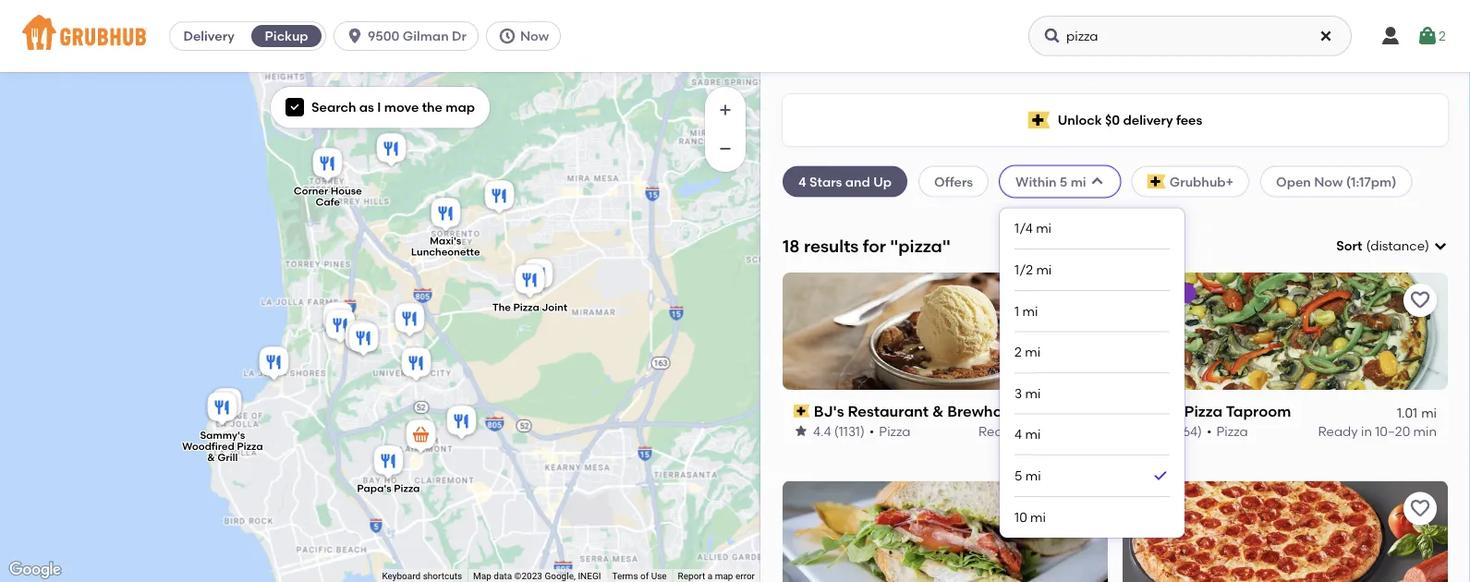 Task type: locate. For each thing, give the bounding box(es) containing it.
the pizza joint
[[493, 301, 568, 314]]

save this restaurant image down )
[[1410, 289, 1432, 311]]

subscription pass image
[[794, 405, 810, 418]]

none field containing sort
[[1337, 237, 1448, 255]]

0 vertical spatial 4
[[799, 174, 807, 189]]

1 horizontal spatial 2
[[1439, 28, 1446, 44]]

corner house cafe image
[[309, 145, 346, 186]]

0 horizontal spatial grubhub plus flag logo image
[[1028, 111, 1051, 129]]

now right open
[[1314, 174, 1343, 189]]

5
[[1060, 174, 1068, 189], [1015, 468, 1023, 484]]

1 vertical spatial grubhub plus flag logo image
[[1148, 174, 1166, 189]]

save this restaurant image
[[1069, 289, 1092, 311], [1410, 289, 1432, 311], [1410, 498, 1432, 520]]

pastalini image
[[520, 256, 557, 297]]

open now (1:17pm)
[[1276, 174, 1397, 189]]

pizza inside sammy's woodfired pizza & grill
[[237, 440, 263, 453]]

4 left the 15–25
[[1015, 427, 1022, 442]]

maxi's luncheonette
[[411, 235, 480, 258]]

4 mi
[[1015, 427, 1041, 442]]

1 in from the left
[[1022, 423, 1033, 439]]

use
[[651, 571, 667, 582]]

list box
[[1015, 209, 1170, 538]]

pickup button
[[248, 21, 325, 51]]

1 horizontal spatial ready
[[1318, 423, 1358, 439]]

mi right 3
[[1026, 385, 1041, 401]]

nobel pizzeria image
[[391, 300, 428, 341]]

in for bj's restaurant & brewhouse
[[1022, 423, 1033, 439]]

svg image
[[1417, 25, 1439, 47], [346, 27, 364, 45], [498, 27, 517, 45], [1319, 29, 1334, 43], [1090, 174, 1105, 189], [1434, 239, 1448, 253]]

mi right '10'
[[1031, 509, 1046, 525]]

0 horizontal spatial &
[[207, 451, 215, 464]]

2 horizontal spatial svg image
[[1380, 25, 1402, 47]]

keyboard
[[382, 571, 421, 582]]

unlock
[[1058, 112, 1102, 128]]

earn
[[1145, 286, 1170, 300]]

0 horizontal spatial 4
[[799, 174, 807, 189]]

mi for 3 mi
[[1026, 385, 1041, 401]]

0 horizontal spatial 5
[[1015, 468, 1023, 484]]

in left 10–20
[[1361, 423, 1373, 439]]

mi up 10 mi
[[1026, 468, 1041, 484]]

0 horizontal spatial •
[[870, 423, 875, 439]]

lorna's italian kitchen image
[[398, 345, 435, 385]]

pizza right papa's
[[394, 483, 420, 495]]

maxi's
[[430, 235, 461, 247]]

the
[[493, 301, 511, 314], [1154, 402, 1181, 420]]

mi right within
[[1071, 174, 1087, 189]]

papa's pizza image
[[370, 443, 407, 483]]

0 horizontal spatial svg image
[[289, 102, 300, 113]]

pizza right woodfired
[[237, 440, 263, 453]]

gilman
[[403, 28, 449, 44]]

now right dr
[[520, 28, 549, 44]]

grill
[[218, 451, 238, 464]]

1 horizontal spatial svg image
[[1043, 27, 1062, 45]]

the right subscription pass image
[[1154, 402, 1181, 420]]

0 horizontal spatial 2
[[1015, 344, 1022, 360]]

stars
[[810, 174, 842, 189]]

1 horizontal spatial 4
[[1015, 427, 1022, 442]]

2 ready from the left
[[1318, 423, 1358, 439]]

4 inside list box
[[1015, 427, 1022, 442]]

corner house cafe
[[294, 185, 362, 208]]

mi inside 5 mi option
[[1026, 468, 1041, 484]]

mi
[[1071, 174, 1087, 189], [1036, 221, 1052, 236], [1036, 262, 1052, 277], [1023, 303, 1038, 319], [1025, 344, 1041, 360], [1026, 385, 1041, 401], [1082, 404, 1097, 420], [1422, 404, 1437, 420], [1026, 427, 1041, 442], [1026, 468, 1041, 484], [1031, 509, 1046, 525]]

list box containing 1/4 mi
[[1015, 209, 1170, 538]]

ready in 10–20 min
[[1318, 423, 1437, 439]]

delivery button
[[170, 21, 248, 51]]

0 vertical spatial now
[[520, 28, 549, 44]]

mi right 1/2
[[1036, 262, 1052, 277]]

9500 gilman dr
[[368, 28, 467, 44]]

0 horizontal spatial min
[[1074, 423, 1097, 439]]

5 right within
[[1060, 174, 1068, 189]]

to
[[1172, 515, 1185, 531]]

papa johns logo image
[[1123, 481, 1448, 582]]

& left grill at the bottom left of page
[[207, 451, 215, 464]]

0 horizontal spatial the
[[493, 301, 511, 314]]

the pizza taproom image
[[322, 307, 359, 348]]

mi for 1/2 mi
[[1036, 262, 1052, 277]]

min for the pizza taproom
[[1414, 423, 1437, 439]]

the
[[422, 99, 443, 115]]

papa johns image
[[345, 320, 382, 360]]

within 5 mi
[[1016, 174, 1087, 189]]

pizza up the (164) • pizza
[[1185, 402, 1223, 420]]

shortcuts
[[423, 571, 462, 582]]

1.01 mi
[[1398, 404, 1437, 420]]

grubhub plus flag logo image
[[1028, 111, 1051, 129], [1148, 174, 1166, 189]]

$5
[[1173, 286, 1185, 300]]

0 vertical spatial 2
[[1439, 28, 1446, 44]]

4 for 4 mi
[[1015, 427, 1022, 442]]

2 • from the left
[[1207, 423, 1212, 439]]

• right the (1131)
[[870, 423, 875, 439]]

1 horizontal spatial min
[[1414, 423, 1437, 439]]

1 min from the left
[[1074, 423, 1097, 439]]

mi down the 3 mi
[[1026, 427, 1041, 442]]

0 vertical spatial &
[[933, 402, 944, 420]]

)
[[1425, 238, 1430, 254]]

ready down brewhouse
[[979, 423, 1019, 439]]

1 • from the left
[[870, 423, 875, 439]]

save this restaurant image for save this restaurant button associated with bj's restaurant & brewhouse logo
[[1069, 289, 1092, 311]]

the inside map "region"
[[493, 301, 511, 314]]

i
[[377, 99, 381, 115]]

1 vertical spatial 2
[[1015, 344, 1022, 360]]

delivery
[[1123, 112, 1173, 128]]

main navigation navigation
[[0, 0, 1471, 72]]

mi right 1/4
[[1036, 221, 1052, 236]]

0.84 mi
[[1052, 404, 1097, 420]]

2 for 2 mi
[[1015, 344, 1022, 360]]

(1:17pm)
[[1347, 174, 1397, 189]]

min
[[1074, 423, 1097, 439], [1414, 423, 1437, 439]]

pizza left joint
[[513, 301, 540, 314]]

save this restaurant image for save this restaurant button under )
[[1410, 289, 1432, 311]]

18
[[783, 236, 800, 256]]

1 vertical spatial now
[[1314, 174, 1343, 189]]

1 horizontal spatial •
[[1207, 423, 1212, 439]]

0 vertical spatial the
[[493, 301, 511, 314]]

1 horizontal spatial grubhub plus flag logo image
[[1148, 174, 1166, 189]]

sammy's
[[200, 429, 245, 442]]

save this restaurant button down 10–20
[[1404, 492, 1437, 526]]

now button
[[486, 21, 569, 51]]

1 horizontal spatial 5
[[1060, 174, 1068, 189]]

4 left stars
[[799, 174, 807, 189]]

• right (164) at the right
[[1207, 423, 1212, 439]]

svg image inside now button
[[498, 27, 517, 45]]

mi up the 3 mi
[[1025, 344, 1041, 360]]

grubhub plus flag logo image left unlock
[[1028, 111, 1051, 129]]

save this restaurant image down 10–20
[[1410, 498, 1432, 520]]

mi for 1/4 mi
[[1036, 221, 1052, 236]]

2 in from the left
[[1361, 423, 1373, 439]]

1/2 mi
[[1015, 262, 1052, 277]]

and
[[846, 174, 871, 189]]

svg image inside the "2" button
[[1417, 25, 1439, 47]]

2
[[1439, 28, 1446, 44], [1015, 344, 1022, 360]]

0 horizontal spatial in
[[1022, 423, 1033, 439]]

in for the pizza taproom
[[1361, 423, 1373, 439]]

the left the pizza joint icon
[[493, 301, 511, 314]]

1 vertical spatial 5
[[1015, 468, 1023, 484]]

grubhub plus flag logo image left grubhub+
[[1148, 174, 1166, 189]]

grubhub+
[[1170, 174, 1234, 189]]

sammy's woodfired pizza & grill
[[182, 429, 263, 464]]

the for the pizza joint
[[493, 301, 511, 314]]

& left brewhouse
[[933, 402, 944, 420]]

1 vertical spatial the
[[1154, 402, 1181, 420]]

mi right 1.01
[[1422, 404, 1437, 420]]

1 vertical spatial 4
[[1015, 427, 1022, 442]]

2 min from the left
[[1414, 423, 1437, 439]]

proceed to checkout button
[[1059, 506, 1307, 540]]

a
[[708, 571, 713, 582]]

4 stars and up
[[799, 174, 892, 189]]

save this restaurant image right 1 mi
[[1069, 289, 1092, 311]]

svg image left the "2" button
[[1380, 25, 1402, 47]]

save this restaurant button right 1 mi
[[1064, 284, 1097, 317]]

save this restaurant button for papa johns logo
[[1404, 492, 1437, 526]]

0 horizontal spatial now
[[520, 28, 549, 44]]

map right a
[[715, 571, 733, 582]]

1 horizontal spatial in
[[1361, 423, 1373, 439]]

(1131)
[[834, 423, 865, 439]]

4
[[799, 174, 807, 189], [1015, 427, 1022, 442]]

•
[[870, 423, 875, 439], [1207, 423, 1212, 439]]

&
[[933, 402, 944, 420], [207, 451, 215, 464]]

3
[[1015, 385, 1022, 401]]

sort
[[1337, 238, 1363, 254]]

0 horizontal spatial map
[[446, 99, 475, 115]]

map right 'the' at the top left of page
[[446, 99, 475, 115]]

checkout
[[1189, 515, 1250, 531]]

min down 0.84 mi at the right of page
[[1074, 423, 1097, 439]]

5 up '10'
[[1015, 468, 1023, 484]]

svg image up unlock
[[1043, 27, 1062, 45]]

Search for food, convenience, alcohol... search field
[[1029, 16, 1352, 56]]

bj's restaurant & brewhouse
[[814, 402, 1028, 420]]

1 ready from the left
[[979, 423, 1019, 439]]

ready left 10–20
[[1318, 423, 1358, 439]]

0 horizontal spatial ready
[[979, 423, 1019, 439]]

brewhouse
[[948, 402, 1028, 420]]

earn $5
[[1145, 286, 1185, 300]]

mi for 1.01 mi
[[1422, 404, 1437, 420]]

sort ( distance )
[[1337, 238, 1430, 254]]

©2023
[[514, 571, 542, 582]]

restaurant
[[848, 402, 929, 420]]

mi right 0.84
[[1082, 404, 1097, 420]]

2 mi
[[1015, 344, 1041, 360]]

2 inside button
[[1439, 28, 1446, 44]]

min down the '1.01 mi'
[[1414, 423, 1437, 439]]

1 horizontal spatial now
[[1314, 174, 1343, 189]]

1 vertical spatial &
[[207, 451, 215, 464]]

in left the 15–25
[[1022, 423, 1033, 439]]

report a map error link
[[678, 571, 755, 582]]

3 mi
[[1015, 385, 1041, 401]]

& inside sammy's woodfired pizza & grill
[[207, 451, 215, 464]]

now
[[520, 28, 549, 44], [1314, 174, 1343, 189]]

1 horizontal spatial the
[[1154, 402, 1181, 420]]

0 vertical spatial grubhub plus flag logo image
[[1028, 111, 1051, 129]]

None field
[[1337, 237, 1448, 255]]

save this restaurant button for bj's restaurant & brewhouse logo
[[1064, 284, 1097, 317]]

mi right 1
[[1023, 303, 1038, 319]]

0 vertical spatial map
[[446, 99, 475, 115]]

bj's restaurant & brewhouse image
[[319, 299, 356, 340]]

5 mi
[[1015, 468, 1041, 484]]

pizza down restaurant
[[879, 423, 911, 439]]

1 vertical spatial map
[[715, 571, 733, 582]]

bernini's bistro image
[[208, 385, 245, 426]]

svg image
[[1380, 25, 1402, 47], [1043, 27, 1062, 45], [289, 102, 300, 113]]

map
[[446, 99, 475, 115], [715, 571, 733, 582]]

svg image left search
[[289, 102, 300, 113]]

google,
[[545, 571, 576, 582]]

terms of use
[[612, 571, 667, 582]]



Task type: describe. For each thing, give the bounding box(es) containing it.
map
[[473, 571, 492, 582]]

proceed
[[1116, 515, 1169, 531]]

fees
[[1177, 112, 1203, 128]]

mi for 2 mi
[[1025, 344, 1041, 360]]

5 mi option
[[1015, 456, 1170, 497]]

speedway image
[[403, 417, 439, 458]]

up
[[874, 174, 892, 189]]

proceed to checkout
[[1116, 515, 1250, 531]]

(164)
[[1174, 423, 1202, 439]]

google image
[[5, 558, 66, 582]]

of
[[641, 571, 649, 582]]

joint
[[542, 301, 568, 314]]

search
[[311, 99, 356, 115]]

ready for bj's restaurant & brewhouse
[[979, 423, 1019, 439]]

for
[[863, 236, 886, 256]]

pizza for the pizza taproom
[[1185, 402, 1223, 420]]

within
[[1016, 174, 1057, 189]]

10–20
[[1376, 423, 1411, 439]]

mi for 5 mi
[[1026, 468, 1041, 484]]

4.4 (1131)
[[813, 423, 865, 439]]

minus icon image
[[716, 140, 735, 158]]

results
[[804, 236, 859, 256]]

subscription pass image
[[1134, 405, 1150, 418]]

(164) • pizza
[[1174, 423, 1248, 439]]

pickup
[[265, 28, 308, 44]]

9500
[[368, 28, 400, 44]]

crust pizzeria image
[[373, 130, 410, 171]]

grubhub plus flag logo image for unlock $0 delivery fees
[[1028, 111, 1051, 129]]

plus icon image
[[716, 101, 735, 119]]

now inside button
[[520, 28, 549, 44]]

1 mi
[[1015, 303, 1038, 319]]

• pizza
[[870, 423, 911, 439]]

$0
[[1105, 112, 1120, 128]]

keyboard shortcuts button
[[382, 570, 462, 582]]

5 inside 5 mi option
[[1015, 468, 1023, 484]]

error
[[736, 571, 755, 582]]

0.84
[[1052, 404, 1078, 420]]

ready in 15–25 min
[[979, 423, 1097, 439]]

leucadia pizzeria image
[[342, 318, 378, 359]]

house
[[331, 185, 362, 197]]

the pizza joint image
[[512, 262, 549, 302]]

svg image inside 9500 gilman dr button
[[346, 27, 364, 45]]

map region
[[0, 0, 776, 582]]

min for bj's restaurant & brewhouse
[[1074, 423, 1097, 439]]

report a map error
[[678, 571, 755, 582]]

the pizza taproom logo image
[[1123, 272, 1448, 390]]

mi for 0.84 mi
[[1082, 404, 1097, 420]]

woodfired
[[182, 440, 235, 453]]

1/4
[[1015, 221, 1033, 236]]

corner
[[294, 185, 328, 197]]

4 for 4 stars and up
[[799, 174, 807, 189]]

the for the pizza taproom
[[1154, 402, 1181, 420]]

10
[[1015, 509, 1028, 525]]

distance
[[1371, 238, 1425, 254]]

2 button
[[1417, 19, 1446, 53]]

leucadia pizzeria logo image
[[783, 481, 1108, 582]]

papa's pizza
[[357, 483, 420, 495]]

as
[[359, 99, 374, 115]]

pizza for • pizza
[[879, 423, 911, 439]]

star icon image
[[794, 424, 809, 439]]

18 results for "pizza"
[[783, 236, 951, 256]]

luncheonette
[[411, 246, 480, 258]]

1 horizontal spatial map
[[715, 571, 733, 582]]

1 horizontal spatial &
[[933, 402, 944, 420]]

10 mi
[[1015, 509, 1046, 525]]

1/2
[[1015, 262, 1033, 277]]

dr
[[452, 28, 467, 44]]

bj's restaurant & brewhouse logo image
[[783, 272, 1108, 390]]

0 vertical spatial 5
[[1060, 174, 1068, 189]]

tony's giant pizzeria (formerly philly grill) image
[[443, 403, 480, 444]]

data
[[494, 571, 512, 582]]

mi for 4 mi
[[1026, 427, 1041, 442]]

(
[[1366, 238, 1371, 254]]

knockout pizza image
[[481, 177, 518, 218]]

pizza for papa's pizza
[[394, 483, 420, 495]]

"pizza"
[[890, 236, 951, 256]]

taproom
[[1226, 402, 1292, 420]]

delivery
[[183, 28, 235, 44]]

pizza for the pizza joint
[[513, 301, 540, 314]]

1.01
[[1398, 404, 1418, 420]]

4.4
[[813, 423, 831, 439]]

inegi
[[578, 571, 601, 582]]

mi for 1 mi
[[1023, 303, 1038, 319]]

unlock $0 delivery fees
[[1058, 112, 1203, 128]]

1
[[1015, 303, 1020, 319]]

9500 gilman dr button
[[334, 21, 486, 51]]

the pizza taproom
[[1154, 402, 1292, 420]]

dough momma pizzeria image
[[256, 344, 293, 384]]

grubhub plus flag logo image for grubhub+
[[1148, 174, 1166, 189]]

check icon image
[[1152, 467, 1170, 485]]

pizza down the pizza taproom
[[1217, 423, 1248, 439]]

papa's
[[357, 483, 392, 495]]

mi for 10 mi
[[1031, 509, 1046, 525]]

bj's
[[814, 402, 844, 420]]

15–25
[[1036, 423, 1071, 439]]

save this restaurant button down )
[[1404, 284, 1437, 317]]

save this restaurant image for save this restaurant button related to papa johns logo
[[1410, 498, 1432, 520]]

maxi's luncheonette image
[[427, 195, 464, 236]]

offers
[[934, 174, 973, 189]]

ready for the pizza taproom
[[1318, 423, 1358, 439]]

report
[[678, 571, 705, 582]]

cafe
[[316, 196, 340, 208]]

2 for 2
[[1439, 28, 1446, 44]]

open
[[1276, 174, 1311, 189]]

search as i move the map
[[311, 99, 475, 115]]

sammy's woodfired pizza & grill image
[[204, 389, 241, 430]]



Task type: vqa. For each thing, say whether or not it's contained in the screenshot.
right Now
yes



